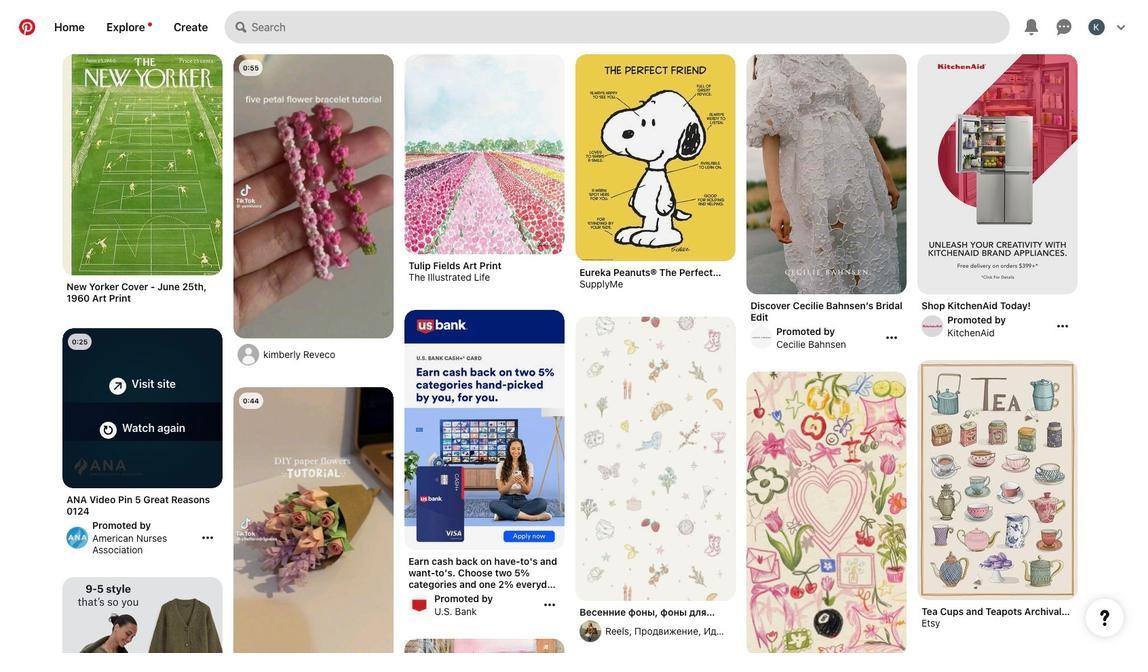 Task type: describe. For each thing, give the bounding box(es) containing it.
search icon image
[[235, 22, 246, 33]]

Search text field
[[252, 11, 1010, 43]]

this may contain: a painting of people walking down a city street at night with buildings in the background image
[[405, 639, 565, 654]]

kendall parks image
[[1089, 19, 1105, 35]]

this may contain: a wallpaper with many different types of items in the air and stars on it image
[[576, 317, 736, 602]]

romantic, whimsical dresses to float down the aisle designed in copenhagen. explore dresses with billowing silhouettes, crafted from couture-like fabrics. image
[[747, 54, 907, 295]]

notifications image
[[148, 22, 152, 26]]

this may contain: tea cups and kettles are shown in this illustration, with the words tea on them image
[[918, 360, 1078, 601]]

this may contain: a snoopy cartoon character with the words'the perfect friend'written below it image
[[576, 54, 736, 261]]



Task type: vqa. For each thing, say whether or not it's contained in the screenshot.
2413. Express your unique style with our trendy nail accessories! Click the link for more. #nail #nailtrend #nailaccessories image
no



Task type: locate. For each thing, give the bounding box(es) containing it.
this may contain: a bouquet of flowers sitting on top of a white table next to a laptop computer image
[[234, 388, 394, 654]]

this may contain: a hand is holding three flower bracelets in pink, white and green colors with the words five petal flower bracelet image
[[234, 54, 394, 339]]

promote your work wardrobe with seasonal essentials that mean business. cardi sweaters, blazers, dresses, loafers—your stylist is ready to send trending-for-you pieces in your set budget. free shipping + returns. no subscription required. image
[[62, 578, 223, 654]]

get free delivery on major appliance orders over $399 and complete your kitchen with kitchenaid brand appliances today. *click for details image
[[918, 54, 1078, 295]]

visit site image
[[109, 378, 126, 395]]

a lot of cards try to guess who they think you are. the u.s. bank cash+® visa signature® card rewards you for who you choose to be. so pick two categories to earn 5% cash back on from fun things like movies, sporting goods and department stores to helpful expenses like home utilities, cell phone bills and the gym. image
[[405, 310, 565, 551]]

this may contain: watercolor painting of rows of tulips with trees in the background image
[[405, 54, 565, 255]]

watch again image
[[100, 422, 117, 439]]

pin image image
[[62, 329, 223, 489]]

this may contain: a drawing of flowers and hearts on paper image
[[747, 372, 907, 654]]

this may contain: an advertisement for the new yorker, featuring people playing tennis on a green field image
[[62, 54, 223, 276]]

list
[[57, 54, 1083, 654]]



